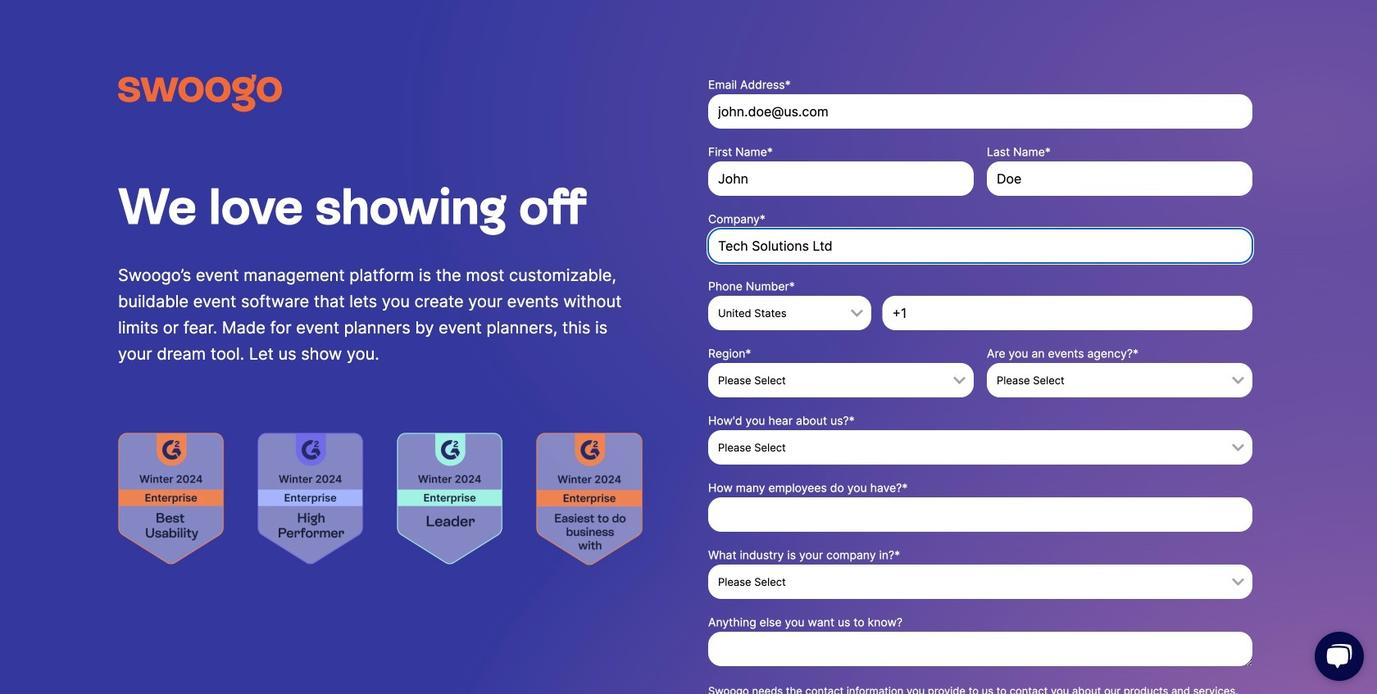 Task type: describe. For each thing, give the bounding box(es) containing it.
swoogo g2 review: enterprises say swoogo is easy to do business with image
[[536, 433, 643, 565]]

swoogo g2 review: enterprise high performer image
[[257, 433, 364, 564]]



Task type: locate. For each thing, give the bounding box(es) containing it.
swoogo g2 review: enterprise best usability image
[[118, 433, 225, 564]]

None text field
[[708, 161, 974, 196], [708, 632, 1253, 666], [708, 161, 974, 196], [708, 632, 1253, 666]]

chat widget region
[[1295, 616, 1377, 694]]

swoogo g2 review: enterprise leader image
[[397, 433, 503, 564]]

None text field
[[987, 161, 1253, 196]]

None number field
[[708, 498, 1253, 532]]

dialog
[[0, 0, 1377, 694]]

Work email address email field
[[708, 94, 1253, 129]]

Company name text field
[[708, 229, 1253, 263]]

None telephone field
[[882, 296, 1253, 330]]



